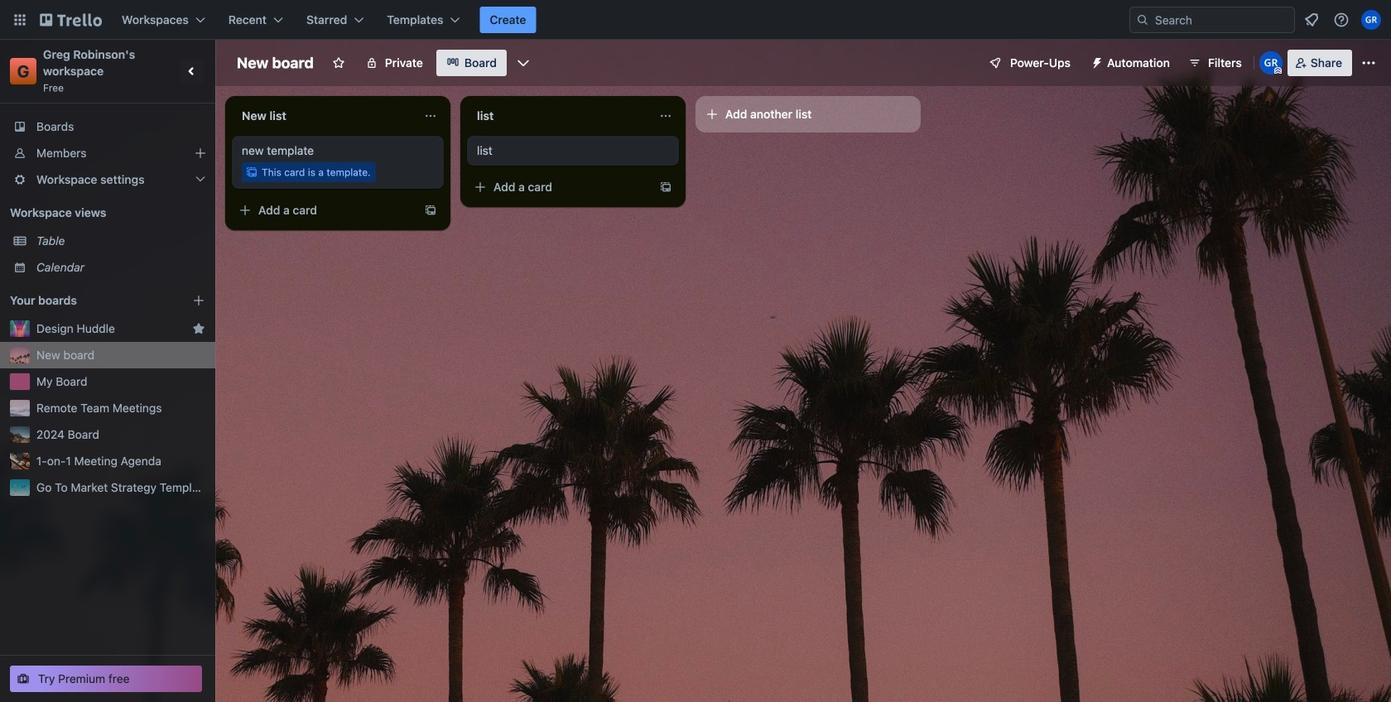 Task type: locate. For each thing, give the bounding box(es) containing it.
create from template… image
[[659, 181, 672, 194], [424, 204, 437, 217]]

None text field
[[467, 103, 652, 129]]

back to home image
[[40, 7, 102, 33]]

None text field
[[232, 103, 417, 129]]

your boards with 7 items element
[[10, 291, 167, 311]]

0 notifications image
[[1302, 10, 1322, 30]]

show menu image
[[1360, 55, 1377, 71]]

0 vertical spatial create from template… image
[[659, 181, 672, 194]]

greg robinson (gregrobinson96) image
[[1361, 10, 1381, 30]]

0 horizontal spatial create from template… image
[[424, 204, 437, 217]]

add board image
[[192, 294, 205, 307]]



Task type: describe. For each thing, give the bounding box(es) containing it.
greg robinson (gregrobinson96) image
[[1259, 51, 1282, 75]]

primary element
[[0, 0, 1391, 40]]

1 vertical spatial create from template… image
[[424, 204, 437, 217]]

Search field
[[1149, 8, 1294, 31]]

1 horizontal spatial create from template… image
[[659, 181, 672, 194]]

customize views image
[[515, 55, 532, 71]]

star or unstar board image
[[332, 56, 345, 70]]

sm image
[[1084, 50, 1107, 73]]

Board name text field
[[229, 50, 322, 76]]

workspace navigation collapse icon image
[[181, 60, 204, 83]]

starred icon image
[[192, 322, 205, 335]]

search image
[[1136, 13, 1149, 26]]

open information menu image
[[1333, 12, 1350, 28]]

this member is an admin of this board. image
[[1274, 67, 1282, 75]]



Task type: vqa. For each thing, say whether or not it's contained in the screenshot.
the bottom GARY ORLANDO (GARYORLANDO) image
no



